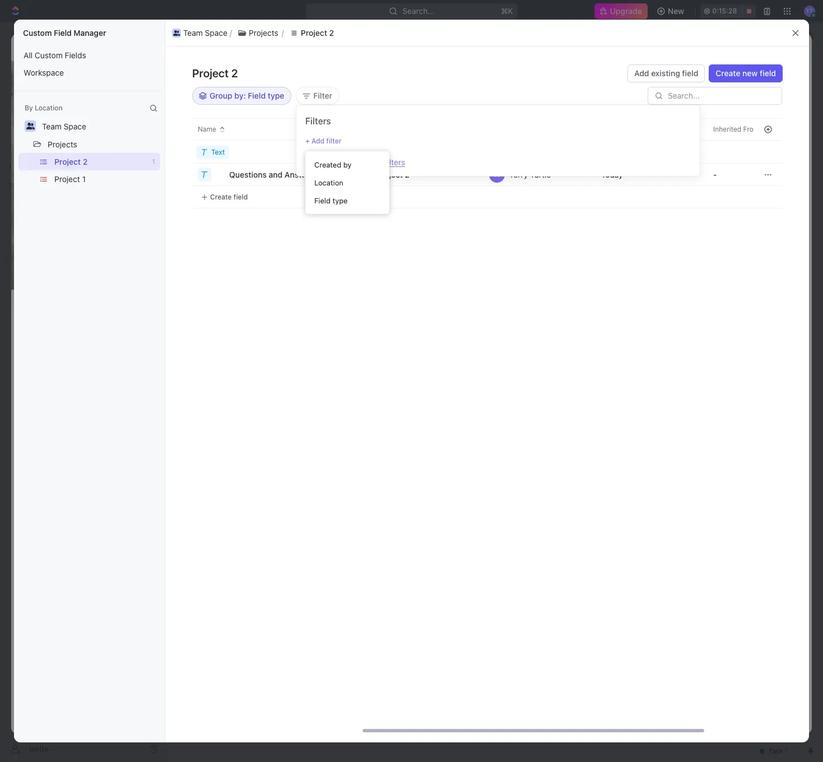 Task type: describe. For each thing, give the bounding box(es) containing it.
field inside the create field 'button'
[[234, 193, 248, 201]]

1 horizontal spatial progress
[[663, 187, 691, 196]]

press space to select this row. row containing terry turtle
[[362, 163, 810, 186]]

questions and answers button
[[228, 166, 323, 184]]

existing
[[652, 68, 681, 78]]

team space down the by location
[[42, 122, 86, 131]]

1 horizontal spatial field
[[315, 196, 331, 205]]

0 vertical spatial add task button
[[736, 68, 783, 86]]

inbox
[[27, 77, 47, 87]]

questions and answers
[[229, 170, 316, 179]]

+
[[306, 137, 310, 145]]

project 1 button
[[49, 170, 160, 188]]

tt
[[494, 171, 501, 178]]

custom fields element
[[49, 566, 499, 616]]

questions and answers row group
[[165, 141, 390, 209]]

add existing field
[[635, 68, 699, 78]]

docs
[[27, 96, 45, 106]]

grid containing questions and answers
[[165, 118, 810, 734]]

spaces
[[9, 182, 33, 190]]

press space to select this row. row inside questions and answers 'row group'
[[165, 163, 362, 186]]

task sidebar content section
[[543, 61, 778, 734]]

1 horizontal spatial project 2 link
[[295, 29, 345, 43]]

0 horizontal spatial to
[[655, 169, 663, 178]]

2 horizontal spatial /
[[291, 31, 293, 40]]

1 vertical spatial location
[[315, 178, 344, 187]]

row group containing terry turtle
[[362, 141, 810, 209]]

add existing field button
[[628, 64, 706, 82]]

status for to do
[[609, 169, 628, 178]]

filter
[[314, 91, 333, 100]]

2 inside button
[[329, 28, 334, 37]]

dashboards link
[[4, 112, 163, 130]]

2 horizontal spatial task
[[759, 72, 777, 81]]

project 1
[[54, 174, 86, 184]]

search
[[646, 103, 672, 113]]

task sidebar navigation tab list
[[783, 68, 808, 133]]

upgrade
[[610, 6, 642, 16]]

status for in progress
[[609, 187, 628, 196]]

do
[[665, 169, 674, 178]]

-
[[714, 170, 717, 179]]

user group image
[[178, 33, 185, 39]]

1 for task 1
[[245, 195, 249, 204]]

custom field manager
[[23, 28, 106, 38]]

sidebar navigation
[[0, 22, 168, 763]]

by
[[344, 160, 352, 169]]

learn
[[319, 157, 339, 167]]

0 horizontal spatial add task button
[[288, 156, 335, 169]]

create field
[[210, 193, 248, 201]]

field type
[[315, 196, 348, 205]]

learn more about filters
[[319, 157, 405, 167]]

search button
[[631, 101, 675, 116]]

list containing all custom fields
[[14, 47, 165, 81]]

created by
[[315, 160, 352, 169]]

com
[[566, 142, 722, 160]]

inherited from
[[714, 125, 760, 133]]

action
[[152, 513, 179, 523]]

all
[[24, 50, 33, 60]]

action items button
[[148, 508, 209, 528]]

calendar
[[286, 103, 319, 113]]

in progress to
[[653, 187, 699, 196]]

add right +
[[312, 137, 325, 145]]

manager
[[74, 28, 106, 38]]

all custom fields
[[24, 50, 86, 60]]

nov
[[643, 43, 656, 51]]

0 horizontal spatial field
[[54, 28, 72, 38]]

to do to
[[653, 169, 684, 178]]

1 vertical spatial in
[[693, 169, 698, 178]]

list
[[252, 103, 265, 113]]

name
[[198, 125, 216, 133]]

0 vertical spatial in
[[208, 158, 215, 167]]

table link
[[338, 101, 360, 116]]

you for in progress
[[566, 187, 577, 196]]

cell inside press space to select this row. row
[[165, 164, 193, 186]]

2 vertical spatial in
[[655, 187, 661, 196]]

upgrade link
[[595, 3, 648, 19]]

create new field
[[716, 68, 777, 78]]

more
[[341, 157, 360, 167]]

space inside list
[[205, 28, 228, 37]]

type
[[333, 196, 348, 205]]

team space, , element
[[58, 41, 70, 53]]

customize
[[728, 103, 768, 113]]

1 horizontal spatial 1
[[152, 158, 155, 166]]

eloisefrancis23@gmail. com
[[566, 142, 722, 160]]

changed status from for in progress
[[577, 187, 647, 196]]

share
[[676, 42, 697, 52]]

add up answers at the left top
[[301, 158, 314, 167]]

in progress inside task sidebar content section
[[691, 169, 728, 178]]

2 row group from the left
[[755, 141, 783, 209]]

hide
[[691, 103, 708, 113]]

projects link
[[242, 29, 289, 43]]

new button
[[653, 2, 691, 20]]

dashboards
[[27, 115, 70, 125]]

name row
[[165, 118, 362, 141]]

turtle
[[530, 170, 551, 179]]

board link
[[207, 101, 231, 116]]

all custom fields button
[[19, 47, 160, 64]]

17
[[658, 43, 665, 51]]

questions
[[229, 170, 267, 179]]

workspace button
[[19, 64, 160, 81]]

Search... text field
[[668, 91, 776, 100]]

customize button
[[714, 101, 771, 116]]

1 horizontal spatial team space link
[[174, 29, 235, 43]]

Search tasks... text field
[[684, 127, 796, 144]]

create for create new field
[[716, 68, 741, 78]]

0:15:28 button
[[701, 4, 756, 18]]

terry
[[510, 170, 528, 179]]

by
[[25, 104, 33, 112]]

filter
[[327, 137, 342, 145]]

0 horizontal spatial team space button
[[37, 117, 91, 135]]

activity
[[785, 88, 806, 95]]

favorites
[[9, 163, 39, 171]]

1 horizontal spatial projects button
[[232, 26, 284, 40]]

to for progress
[[693, 187, 699, 196]]

0 vertical spatial location
[[35, 104, 63, 112]]

new
[[668, 6, 685, 16]]

new
[[743, 68, 758, 78]]

share button
[[669, 38, 704, 56]]

changed for in progress
[[579, 187, 607, 196]]

workspace
[[24, 68, 64, 77]]

0 horizontal spatial team space link
[[74, 42, 118, 52]]

list containing team space
[[170, 26, 787, 40]]

calendar link
[[284, 101, 319, 116]]

0 vertical spatial custom
[[23, 28, 52, 38]]



Task type: locate. For each thing, give the bounding box(es) containing it.
fields
[[65, 50, 86, 60]]

to left do at the right of the page
[[655, 169, 663, 178]]

you for to do
[[566, 169, 577, 178]]

project 2 link down user group icon
[[170, 42, 203, 52]]

team up / project 2
[[183, 28, 203, 37]]

to down eloisefrancis23@gmail.
[[693, 187, 699, 196]]

0 vertical spatial field
[[54, 28, 72, 38]]

field left the type
[[315, 196, 331, 205]]

add task up customize
[[743, 72, 777, 81]]

create inside button
[[716, 68, 741, 78]]

1 horizontal spatial add task
[[743, 72, 777, 81]]

created for created on nov 17
[[607, 43, 632, 51]]

user group image for tree in the the 'sidebar' navigation
[[11, 220, 20, 227]]

in progress down text
[[208, 158, 253, 167]]

team
[[183, 28, 203, 37], [188, 31, 208, 40], [74, 42, 94, 52], [42, 122, 62, 131]]

0 horizontal spatial add task
[[301, 158, 331, 167]]

field right "existing"
[[683, 68, 699, 78]]

changed down inherited from row
[[579, 169, 607, 178]]

27
[[737, 124, 745, 133]]

board
[[209, 103, 231, 113]]

gantt
[[381, 103, 401, 113]]

inherited from row
[[362, 118, 810, 141]]

favorites button
[[4, 160, 43, 174]]

press space to select this row. row
[[362, 141, 810, 164], [165, 163, 362, 186], [362, 163, 810, 186], [362, 186, 810, 209]]

1 vertical spatial user group image
[[11, 220, 20, 227]]

1 from from the top
[[630, 169, 645, 178]]

1 horizontal spatial field
[[683, 68, 699, 78]]

0 vertical spatial 1
[[152, 158, 155, 166]]

you
[[566, 169, 577, 178], [566, 187, 577, 196]]

eloisefrancis23@gmail.
[[645, 142, 722, 151]]

today
[[602, 170, 623, 179]]

create inside 'button'
[[210, 193, 232, 201]]

field for create new field
[[760, 68, 777, 78]]

created for created by
[[315, 160, 342, 169]]

user group image for team space button to the right
[[173, 30, 180, 36]]

1
[[152, 158, 155, 166], [82, 174, 86, 184], [245, 195, 249, 204]]

+ add filter
[[306, 137, 342, 145]]

user group image inside team space button
[[173, 30, 180, 36]]

search...
[[403, 6, 435, 16]]

1 vertical spatial task
[[316, 158, 331, 167]]

from left in progress to
[[630, 187, 645, 196]]

user group image down spaces
[[11, 220, 20, 227]]

create left new
[[716, 68, 741, 78]]

2 horizontal spatial in
[[693, 169, 698, 178]]

status down today
[[609, 187, 628, 196]]

0 horizontal spatial in progress
[[208, 158, 253, 167]]

task down questions
[[226, 195, 243, 204]]

0 vertical spatial created
[[607, 43, 632, 51]]

1 vertical spatial team space button
[[37, 117, 91, 135]]

0 horizontal spatial 1
[[82, 174, 86, 184]]

0 vertical spatial from
[[630, 169, 645, 178]]

items
[[181, 513, 204, 523]]

created left on
[[607, 43, 632, 51]]

status
[[609, 169, 628, 178], [609, 187, 628, 196]]

project 2 inside project 2 button
[[301, 28, 334, 37]]

0 horizontal spatial field
[[234, 193, 248, 201]]

status down com
[[609, 169, 628, 178]]

project 2 link right projects link
[[295, 29, 345, 43]]

user group image inside tree
[[11, 220, 20, 227]]

0 vertical spatial create
[[716, 68, 741, 78]]

0 vertical spatial user group image
[[173, 30, 180, 36]]

team space button
[[170, 26, 230, 40], [37, 117, 91, 135]]

1 horizontal spatial in progress
[[691, 169, 728, 178]]

tree
[[4, 195, 163, 346]]

0 horizontal spatial user group image
[[11, 220, 20, 227]]

task 1
[[226, 195, 249, 204]]

team space up / project 2
[[183, 28, 228, 37]]

1 vertical spatial create
[[210, 193, 232, 201]]

2 horizontal spatial field
[[760, 68, 777, 78]]

1 vertical spatial changed
[[579, 187, 607, 196]]

0 horizontal spatial /
[[164, 42, 166, 52]]

2 vertical spatial list
[[14, 153, 165, 188]]

mins
[[747, 124, 762, 133]]

changed for to do
[[579, 169, 607, 178]]

in left -
[[693, 169, 698, 178]]

team down the by location
[[42, 122, 62, 131]]

created on nov 17
[[607, 43, 665, 51]]

2 you from the top
[[566, 187, 577, 196]]

1 vertical spatial field
[[315, 196, 331, 205]]

progress down eloisefrancis23@gmail.
[[700, 169, 728, 178]]

field for add existing field
[[683, 68, 699, 78]]

0 vertical spatial add task
[[743, 72, 777, 81]]

progress up questions
[[217, 158, 253, 167]]

to right do at the right of the page
[[676, 169, 682, 178]]

add
[[635, 68, 650, 78], [743, 72, 757, 81], [312, 137, 325, 145], [301, 158, 314, 167]]

1 vertical spatial from
[[630, 187, 645, 196]]

create down questions
[[210, 193, 232, 201]]

0 horizontal spatial created
[[315, 160, 342, 169]]

1 vertical spatial status
[[609, 187, 628, 196]]

1 horizontal spatial user group image
[[173, 30, 180, 36]]

0 vertical spatial in progress
[[208, 158, 253, 167]]

action items
[[152, 513, 204, 523]]

0 vertical spatial status
[[609, 169, 628, 178]]

project
[[301, 28, 327, 37], [309, 31, 336, 40], [170, 42, 196, 52], [192, 67, 229, 80], [195, 67, 245, 85], [54, 157, 81, 167], [54, 174, 80, 184]]

home
[[27, 58, 48, 68]]

1 vertical spatial changed status from
[[577, 187, 647, 196]]

inbox link
[[4, 73, 163, 91]]

filter button
[[296, 87, 340, 105]]

1 you from the top
[[566, 169, 577, 178]]

in progress down eloisefrancis23@gmail.
[[691, 169, 728, 178]]

hide button
[[677, 101, 711, 116]]

project 2
[[301, 28, 334, 37], [309, 31, 343, 40], [192, 67, 238, 80], [195, 67, 261, 85], [54, 157, 88, 167]]

0 vertical spatial changed status from
[[577, 169, 647, 178]]

1 vertical spatial you
[[566, 187, 577, 196]]

list link
[[250, 101, 265, 116]]

task right new
[[759, 72, 777, 81]]

1 horizontal spatial create
[[716, 68, 741, 78]]

field inside create new field button
[[760, 68, 777, 78]]

from for in progress
[[630, 187, 645, 196]]

field up team space, , element
[[54, 28, 72, 38]]

terry turtle
[[510, 170, 551, 179]]

space
[[205, 28, 228, 37], [210, 31, 233, 40], [96, 42, 118, 52], [64, 122, 86, 131]]

0 vertical spatial changed
[[579, 169, 607, 178]]

row group down inherited from row
[[362, 141, 810, 209]]

0 vertical spatial list
[[170, 26, 787, 40]]

to
[[655, 169, 663, 178], [676, 169, 682, 178], [693, 187, 699, 196]]

in down text
[[208, 158, 215, 167]]

custom
[[23, 28, 52, 38], [35, 50, 63, 60]]

2 horizontal spatial to
[[693, 187, 699, 196]]

grid
[[165, 118, 810, 734]]

1 horizontal spatial to
[[676, 169, 682, 178]]

1 horizontal spatial add task button
[[736, 68, 783, 86]]

and
[[269, 170, 283, 179]]

task 1 link
[[223, 191, 389, 208]]

2 vertical spatial task
[[226, 195, 243, 204]]

projects
[[249, 28, 279, 37], [256, 31, 286, 40], [48, 140, 77, 149]]

team down manager
[[74, 42, 94, 52]]

user group image
[[173, 30, 180, 36], [11, 220, 20, 227]]

filters
[[385, 157, 405, 167]]

gantt link
[[379, 101, 401, 116]]

Edit task name text field
[[49, 346, 499, 367]]

in
[[208, 158, 215, 167], [693, 169, 698, 178], [655, 187, 661, 196]]

2 from from the top
[[630, 187, 645, 196]]

0 horizontal spatial in
[[208, 158, 215, 167]]

field inside add existing field button
[[683, 68, 699, 78]]

project 2 button
[[284, 26, 340, 40]]

text
[[211, 148, 225, 156]]

by location
[[25, 104, 63, 112]]

invite
[[29, 744, 49, 754]]

create for create field
[[210, 193, 232, 201]]

on
[[634, 43, 642, 51]]

0 vertical spatial progress
[[217, 158, 253, 167]]

0 horizontal spatial projects button
[[43, 135, 82, 153]]

from down com
[[630, 169, 645, 178]]

location up dashboards
[[35, 104, 63, 112]]

2 vertical spatial 1
[[245, 195, 249, 204]]

0 vertical spatial projects button
[[232, 26, 284, 40]]

0 vertical spatial team space button
[[170, 26, 230, 40]]

text button
[[197, 145, 230, 159]]

add task up answers at the left top
[[301, 158, 331, 167]]

create field button
[[197, 190, 252, 204]]

home link
[[4, 54, 163, 72]]

1 vertical spatial projects button
[[43, 135, 82, 153]]

column header
[[165, 118, 174, 141], [165, 118, 193, 141], [362, 118, 474, 141], [474, 118, 586, 141], [586, 118, 698, 141]]

1 vertical spatial progress
[[700, 169, 728, 178]]

2 status from the top
[[609, 187, 628, 196]]

project 2 link
[[295, 29, 345, 43], [170, 42, 203, 52]]

1 vertical spatial in progress
[[691, 169, 728, 178]]

team space link
[[174, 29, 235, 43], [74, 42, 118, 52]]

list containing project 2
[[14, 153, 165, 188]]

custom up workspace
[[35, 50, 63, 60]]

2 changed status from from the top
[[577, 187, 647, 196]]

team space button down the by location
[[37, 117, 91, 135]]

changed status from down today
[[577, 187, 647, 196]]

1 inside button
[[82, 174, 86, 184]]

team right user group icon
[[188, 31, 208, 40]]

changed status from
[[577, 169, 647, 178], [577, 187, 647, 196]]

row group
[[362, 141, 810, 209], [755, 141, 783, 209]]

progress
[[217, 158, 253, 167], [700, 169, 728, 178], [663, 187, 691, 196]]

2 changed from the top
[[579, 187, 607, 196]]

1 for project 1
[[82, 174, 86, 184]]

0 vertical spatial you
[[566, 169, 577, 178]]

/ project 2
[[164, 42, 203, 52]]

team space right user group icon
[[188, 31, 233, 40]]

changed down today
[[579, 187, 607, 196]]

1 horizontal spatial team space button
[[170, 26, 230, 40]]

add left "existing"
[[635, 68, 650, 78]]

1 horizontal spatial task
[[316, 158, 331, 167]]

add inside add existing field button
[[635, 68, 650, 78]]

answers
[[285, 170, 316, 179]]

1 vertical spatial created
[[315, 160, 342, 169]]

1 horizontal spatial created
[[607, 43, 632, 51]]

add up customize
[[743, 72, 757, 81]]

1 changed status from from the top
[[577, 169, 647, 178]]

field
[[54, 28, 72, 38], [315, 196, 331, 205]]

1 vertical spatial 1
[[82, 174, 86, 184]]

27 mins
[[737, 124, 762, 133]]

1 vertical spatial list
[[14, 47, 165, 81]]

docs link
[[4, 93, 163, 110]]

row group down mins
[[755, 141, 783, 209]]

1 horizontal spatial in
[[655, 187, 661, 196]]

cell
[[362, 141, 474, 164], [474, 141, 586, 164], [586, 141, 698, 164], [698, 141, 810, 164], [755, 141, 783, 164], [165, 164, 193, 186], [362, 186, 474, 209], [474, 186, 586, 209], [586, 186, 698, 209], [698, 186, 810, 209], [755, 186, 783, 209]]

1 vertical spatial custom
[[35, 50, 63, 60]]

created left the "by"
[[315, 160, 342, 169]]

2 horizontal spatial 1
[[245, 195, 249, 204]]

custom inside button
[[35, 50, 63, 60]]

to for do
[[676, 169, 682, 178]]

0:15:28
[[713, 7, 737, 15]]

0 horizontal spatial location
[[35, 104, 63, 112]]

user group image up / project 2
[[173, 30, 180, 36]]

projects button
[[232, 26, 284, 40], [43, 135, 82, 153]]

2 vertical spatial progress
[[663, 187, 691, 196]]

1 vertical spatial add task button
[[288, 156, 335, 169]]

add task
[[743, 72, 777, 81], [301, 158, 331, 167]]

1 changed from the top
[[579, 169, 607, 178]]

team inside list
[[183, 28, 203, 37]]

in progress
[[208, 158, 253, 167], [691, 169, 728, 178]]

team space button up / project 2
[[170, 26, 230, 40]]

create new field button
[[709, 64, 783, 82]]

1 vertical spatial add task
[[301, 158, 331, 167]]

field down questions
[[234, 193, 248, 201]]

1 horizontal spatial /
[[238, 31, 240, 40]]

list
[[170, 26, 787, 40], [14, 47, 165, 81], [14, 153, 165, 188]]

location up "field type"
[[315, 178, 344, 187]]

create
[[716, 68, 741, 78], [210, 193, 232, 201]]

add task button up answers at the left top
[[288, 156, 335, 169]]

0 horizontal spatial project 2 link
[[170, 42, 203, 52]]

about
[[362, 157, 383, 167]]

0 vertical spatial task
[[759, 72, 777, 81]]

0 horizontal spatial progress
[[217, 158, 253, 167]]

0 horizontal spatial create
[[210, 193, 232, 201]]

press space to select this row. row containing questions and answers
[[165, 163, 362, 186]]

from for to do
[[630, 169, 645, 178]]

changed status from for to do
[[577, 169, 647, 178]]

add task button
[[736, 68, 783, 86], [288, 156, 335, 169]]

changed status from down eloisefrancis23@gmail. com
[[577, 169, 647, 178]]

1 status from the top
[[609, 169, 628, 178]]

field right new
[[760, 68, 777, 78]]

inherited
[[714, 125, 742, 133]]

custom up all
[[23, 28, 52, 38]]

add task button up customize
[[736, 68, 783, 86]]

task down + add filter
[[316, 158, 331, 167]]

1 horizontal spatial location
[[315, 178, 344, 187]]

progress down do at the right of the page
[[663, 187, 691, 196]]

in down to do to at the right top of page
[[655, 187, 661, 196]]

0 horizontal spatial task
[[226, 195, 243, 204]]

team space down manager
[[74, 42, 118, 52]]

tree inside the 'sidebar' navigation
[[4, 195, 163, 346]]

⌘k
[[501, 6, 513, 16]]

1 row group from the left
[[362, 141, 810, 209]]

2 horizontal spatial progress
[[700, 169, 728, 178]]



Task type: vqa. For each thing, say whether or not it's contained in the screenshot.
right Doc
no



